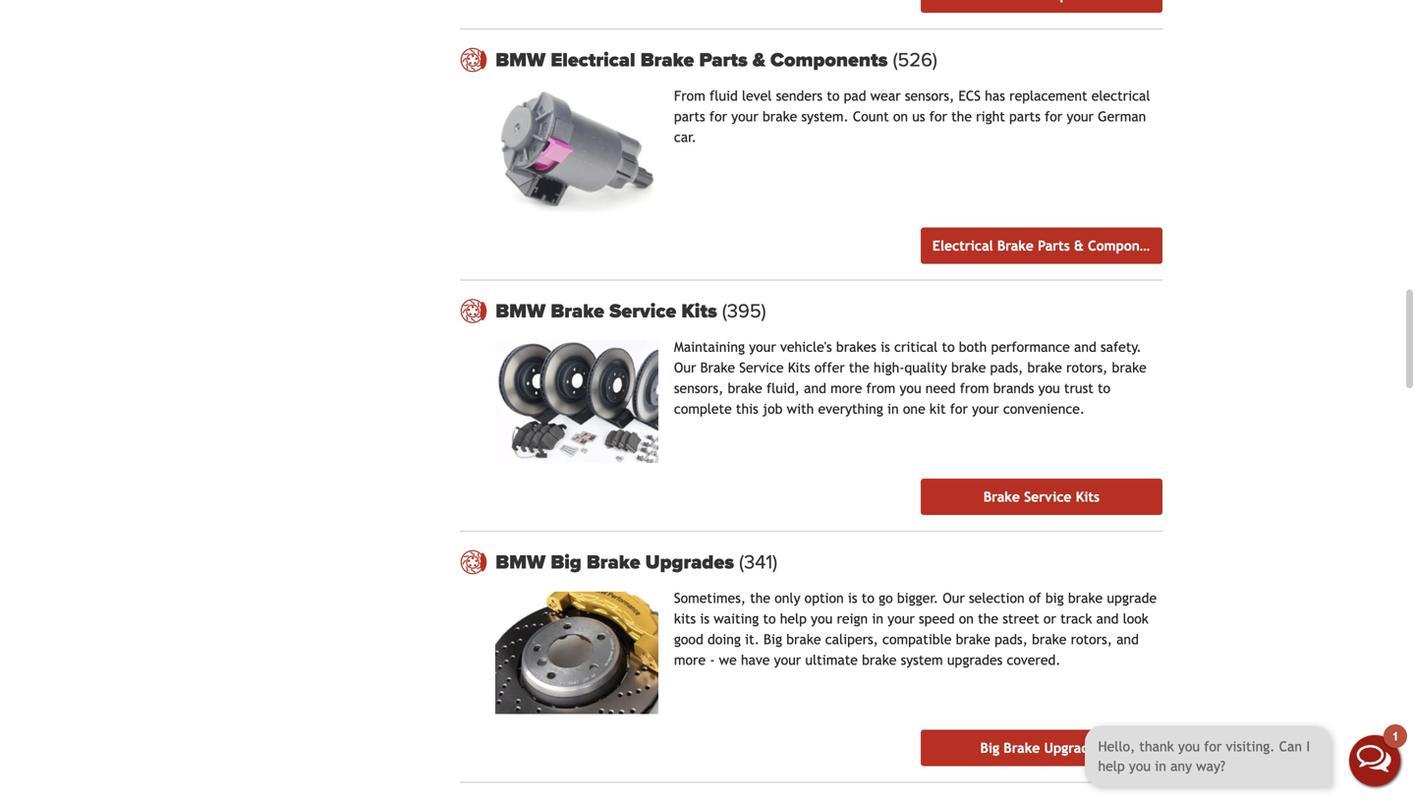 Task type: locate. For each thing, give the bounding box(es) containing it.
fluid
[[710, 88, 738, 104]]

1 horizontal spatial electrical
[[933, 238, 993, 253]]

from
[[674, 88, 706, 104]]

& inside electrical brake parts & components link
[[1074, 238, 1084, 253]]

rotors,
[[1066, 360, 1108, 375], [1071, 631, 1113, 647]]

1 horizontal spatial big
[[764, 631, 782, 647]]

0 horizontal spatial parts
[[674, 109, 705, 124]]

electrical
[[551, 48, 636, 72], [933, 238, 993, 253]]

1 horizontal spatial parts
[[1010, 109, 1041, 124]]

to left both
[[942, 339, 955, 355]]

for right us
[[930, 109, 947, 124]]

1 horizontal spatial in
[[888, 401, 899, 417]]

&
[[753, 48, 766, 72], [1074, 238, 1084, 253]]

service
[[610, 299, 677, 323], [739, 360, 784, 375], [1024, 489, 1072, 505]]

kits up maintaining on the top of page
[[682, 299, 717, 323]]

brake down the or
[[1032, 631, 1067, 647]]

0 horizontal spatial from
[[866, 380, 896, 396]]

is for bmw                                                                                    big brake upgrades
[[848, 590, 858, 606]]

upgrades
[[645, 550, 734, 574], [1044, 740, 1103, 756]]

you down option
[[811, 611, 833, 626]]

0 vertical spatial in
[[888, 401, 899, 417]]

1 horizontal spatial components
[[1088, 238, 1168, 253]]

2 parts from the left
[[1010, 109, 1041, 124]]

more up everything
[[831, 380, 862, 396]]

and
[[1074, 339, 1097, 355], [804, 380, 827, 396], [1097, 611, 1119, 626], [1117, 631, 1139, 647]]

brake inside maintaining your vehicle's brakes is critical to both performance and safety. our brake service kits offer the high-quality brake pads, brake rotors, brake sensors, brake fluid, and more from you need from brands you trust to complete this job with everything in one kit for your convenience.
[[700, 360, 735, 375]]

3 bmw from the top
[[496, 550, 546, 574]]

brake down senders
[[763, 109, 797, 124]]

0 vertical spatial our
[[674, 360, 696, 375]]

your down replacement
[[1067, 109, 1094, 124]]

0 horizontal spatial in
[[872, 611, 884, 626]]

1 vertical spatial parts
[[1038, 238, 1070, 253]]

kits down vehicle's
[[788, 360, 810, 375]]

system.
[[802, 109, 849, 124]]

in left the "one"
[[888, 401, 899, 417]]

pads, up brands
[[990, 360, 1024, 375]]

our
[[674, 360, 696, 375], [943, 590, 965, 606]]

0 vertical spatial more
[[831, 380, 862, 396]]

1 vertical spatial bmw
[[496, 299, 546, 323]]

0 vertical spatial rotors,
[[1066, 360, 1108, 375]]

0 horizontal spatial upgrades
[[645, 550, 734, 574]]

1 horizontal spatial kits
[[788, 360, 810, 375]]

you
[[900, 380, 922, 396], [1039, 380, 1060, 396], [811, 611, 833, 626]]

is up "high-"
[[881, 339, 890, 355]]

2 horizontal spatial big
[[980, 740, 1000, 756]]

rotors, up trust
[[1066, 360, 1108, 375]]

1 vertical spatial more
[[674, 652, 706, 668]]

1 vertical spatial &
[[1074, 238, 1084, 253]]

is inside maintaining your vehicle's brakes is critical to both performance and safety. our brake service kits offer the high-quality brake pads, brake rotors, brake sensors, brake fluid, and more from you need from brands you trust to complete this job with everything in one kit for your convenience.
[[881, 339, 890, 355]]

for down fluid
[[710, 109, 727, 124]]

pads,
[[990, 360, 1024, 375], [995, 631, 1028, 647]]

2 horizontal spatial kits
[[1076, 489, 1100, 505]]

bmw                                                                                    brake service kits link
[[496, 299, 1163, 323]]

0 horizontal spatial more
[[674, 652, 706, 668]]

calipers,
[[825, 631, 879, 647]]

brake service kits link
[[921, 479, 1163, 515]]

1 vertical spatial pads,
[[995, 631, 1028, 647]]

1 vertical spatial kits
[[788, 360, 810, 375]]

sensors, up complete
[[674, 380, 724, 396]]

car.
[[674, 129, 697, 145]]

kits down convenience.
[[1076, 489, 1100, 505]]

on
[[893, 109, 908, 124], [959, 611, 974, 626]]

offer
[[815, 360, 845, 375]]

1 vertical spatial electrical
[[933, 238, 993, 253]]

1 horizontal spatial from
[[960, 380, 989, 396]]

pad
[[844, 88, 866, 104]]

senders
[[776, 88, 823, 104]]

upgrades down covered.
[[1044, 740, 1103, 756]]

you inside sometimes, the only option is to go bigger. our selection of big brake upgrade kits is waiting to help you reign in your speed on the street or track and look good doing it. big brake calipers, compatible brake pads, brake rotors, and more - we have your ultimate brake system upgrades covered.
[[811, 611, 833, 626]]

service up maintaining on the top of page
[[610, 299, 677, 323]]

sensors,
[[905, 88, 955, 104], [674, 380, 724, 396]]

for inside maintaining your vehicle's brakes is critical to both performance and safety. our brake service kits offer the high-quality brake pads, brake rotors, brake sensors, brake fluid, and more from you need from brands you trust to complete this job with everything in one kit for your convenience.
[[950, 401, 968, 417]]

-
[[710, 652, 715, 668]]

kits
[[674, 611, 696, 626]]

pads, down street
[[995, 631, 1028, 647]]

brake down performance
[[1028, 360, 1062, 375]]

brake
[[763, 109, 797, 124], [951, 360, 986, 375], [1028, 360, 1062, 375], [1112, 360, 1147, 375], [728, 380, 763, 396], [1068, 590, 1103, 606], [787, 631, 821, 647], [956, 631, 991, 647], [1032, 631, 1067, 647], [862, 652, 897, 668]]

brake
[[641, 48, 694, 72], [998, 238, 1034, 253], [551, 299, 605, 323], [700, 360, 735, 375], [984, 489, 1020, 505], [587, 550, 640, 574], [1004, 740, 1040, 756]]

0 vertical spatial parts
[[699, 48, 748, 72]]

0 horizontal spatial is
[[700, 611, 710, 626]]

0 vertical spatial sensors,
[[905, 88, 955, 104]]

1 bmw from the top
[[496, 48, 546, 72]]

1 vertical spatial components
[[1088, 238, 1168, 253]]

1 horizontal spatial more
[[831, 380, 862, 396]]

selection
[[969, 590, 1025, 606]]

reign
[[837, 611, 868, 626]]

rotors, down 'track'
[[1071, 631, 1113, 647]]

you up the "one"
[[900, 380, 922, 396]]

service up fluid,
[[739, 360, 784, 375]]

brake down "calipers,"
[[862, 652, 897, 668]]

components
[[771, 48, 888, 72], [1088, 238, 1168, 253]]

this
[[736, 401, 759, 417]]

electrical brake parts & components thumbnail image image
[[496, 89, 658, 212]]

1 horizontal spatial &
[[1074, 238, 1084, 253]]

to inside 'from fluid level senders to pad wear sensors, ecs has replacement electrical parts for your brake system. count on us for the right parts for your german car.'
[[827, 88, 840, 104]]

in inside maintaining your vehicle's brakes is critical to both performance and safety. our brake service kits offer the high-quality brake pads, brake rotors, brake sensors, brake fluid, and more from you need from brands you trust to complete this job with everything in one kit for your convenience.
[[888, 401, 899, 417]]

is for bmw                                                                                    brake service kits
[[881, 339, 890, 355]]

1 vertical spatial sensors,
[[674, 380, 724, 396]]

more
[[831, 380, 862, 396], [674, 652, 706, 668]]

0 horizontal spatial &
[[753, 48, 766, 72]]

vehicle's
[[780, 339, 832, 355]]

rotors, inside maintaining your vehicle's brakes is critical to both performance and safety. our brake service kits offer the high-quality brake pads, brake rotors, brake sensors, brake fluid, and more from you need from brands you trust to complete this job with everything in one kit for your convenience.
[[1066, 360, 1108, 375]]

kit
[[930, 401, 946, 417]]

sensors, up us
[[905, 88, 955, 104]]

bmw
[[496, 48, 546, 72], [496, 299, 546, 323], [496, 550, 546, 574]]

1 vertical spatial on
[[959, 611, 974, 626]]

sensors, inside maintaining your vehicle's brakes is critical to both performance and safety. our brake service kits offer the high-quality brake pads, brake rotors, brake sensors, brake fluid, and more from you need from brands you trust to complete this job with everything in one kit for your convenience.
[[674, 380, 724, 396]]

the
[[952, 109, 972, 124], [849, 360, 870, 375], [750, 590, 771, 606], [978, 611, 999, 626]]

on left us
[[893, 109, 908, 124]]

from
[[866, 380, 896, 396], [960, 380, 989, 396]]

our down maintaining on the top of page
[[674, 360, 696, 375]]

1 vertical spatial service
[[739, 360, 784, 375]]

big up big brake upgrades thumbnail image
[[551, 550, 582, 574]]

is
[[881, 339, 890, 355], [848, 590, 858, 606], [700, 611, 710, 626]]

and left look
[[1097, 611, 1119, 626]]

2 vertical spatial is
[[700, 611, 710, 626]]

fluid,
[[767, 380, 800, 396]]

trust
[[1064, 380, 1094, 396]]

1 vertical spatial is
[[848, 590, 858, 606]]

from down "high-"
[[866, 380, 896, 396]]

to left pad
[[827, 88, 840, 104]]

2 bmw from the top
[[496, 299, 546, 323]]

from right need
[[960, 380, 989, 396]]

1 vertical spatial rotors,
[[1071, 631, 1113, 647]]

big brake upgrades thumbnail image image
[[496, 592, 658, 714]]

is right kits
[[700, 611, 710, 626]]

maintaining
[[674, 339, 745, 355]]

1 horizontal spatial parts
[[1038, 238, 1070, 253]]

and left the safety. in the right top of the page
[[1074, 339, 1097, 355]]

your left vehicle's
[[749, 339, 776, 355]]

1 vertical spatial in
[[872, 611, 884, 626]]

1 horizontal spatial sensors,
[[905, 88, 955, 104]]

parts
[[699, 48, 748, 72], [1038, 238, 1070, 253]]

0 vertical spatial components
[[771, 48, 888, 72]]

complete
[[674, 401, 732, 417]]

0 horizontal spatial our
[[674, 360, 696, 375]]

rotors, inside sometimes, the only option is to go bigger. our selection of big brake upgrade kits is waiting to help you reign in your speed on the street or track and look good doing it. big brake calipers, compatible brake pads, brake rotors, and more - we have your ultimate brake system upgrades covered.
[[1071, 631, 1113, 647]]

you up convenience.
[[1039, 380, 1060, 396]]

bmw                                                                                    electrical brake parts & components link
[[496, 48, 1163, 72]]

and down look
[[1117, 631, 1139, 647]]

on right speed
[[959, 611, 974, 626]]

we
[[719, 652, 737, 668]]

1 horizontal spatial is
[[848, 590, 858, 606]]

1 vertical spatial big
[[764, 631, 782, 647]]

big brake upgrades
[[980, 740, 1103, 756]]

0 horizontal spatial components
[[771, 48, 888, 72]]

0 vertical spatial pads,
[[990, 360, 1024, 375]]

0 vertical spatial on
[[893, 109, 908, 124]]

0 horizontal spatial service
[[610, 299, 677, 323]]

in down go
[[872, 611, 884, 626]]

brake down help
[[787, 631, 821, 647]]

2 vertical spatial bmw
[[496, 550, 546, 574]]

1 horizontal spatial our
[[943, 590, 965, 606]]

for right kit
[[950, 401, 968, 417]]

and down offer
[[804, 380, 827, 396]]

0 horizontal spatial electrical
[[551, 48, 636, 72]]

brake down both
[[951, 360, 986, 375]]

0 horizontal spatial sensors,
[[674, 380, 724, 396]]

parts down from
[[674, 109, 705, 124]]

big
[[551, 550, 582, 574], [764, 631, 782, 647], [980, 740, 1000, 756]]

your
[[732, 109, 759, 124], [1067, 109, 1094, 124], [749, 339, 776, 355], [972, 401, 999, 417], [888, 611, 915, 626], [774, 652, 801, 668]]

service down convenience.
[[1024, 489, 1072, 505]]

1 horizontal spatial service
[[739, 360, 784, 375]]

0 vertical spatial is
[[881, 339, 890, 355]]

your down level
[[732, 109, 759, 124]]

2 horizontal spatial is
[[881, 339, 890, 355]]

electrical brake parts & components link
[[921, 227, 1168, 264]]

it.
[[745, 631, 760, 647]]

1 horizontal spatial on
[[959, 611, 974, 626]]

more down good
[[674, 652, 706, 668]]

0 vertical spatial kits
[[682, 299, 717, 323]]

1 horizontal spatial upgrades
[[1044, 740, 1103, 756]]

big down upgrades
[[980, 740, 1000, 756]]

is up the reign
[[848, 590, 858, 606]]

both
[[959, 339, 987, 355]]

1 vertical spatial our
[[943, 590, 965, 606]]

big right it. on the right bottom of page
[[764, 631, 782, 647]]

maintaining your vehicle's brakes is critical to both performance and safety. our brake service kits offer the high-quality brake pads, brake rotors, brake sensors, brake fluid, and more from you need from brands you trust to complete this job with everything in one kit for your convenience.
[[674, 339, 1147, 417]]

0 horizontal spatial you
[[811, 611, 833, 626]]

parts
[[674, 109, 705, 124], [1010, 109, 1041, 124]]

0 vertical spatial bmw
[[496, 48, 546, 72]]

the inside maintaining your vehicle's brakes is critical to both performance and safety. our brake service kits offer the high-quality brake pads, brake rotors, brake sensors, brake fluid, and more from you need from brands you trust to complete this job with everything in one kit for your convenience.
[[849, 360, 870, 375]]

electrical brake parts & components
[[933, 238, 1168, 253]]

bmw                                                                                    big brake upgrades
[[496, 550, 739, 574]]

bmw for bmw                                                                                    big brake upgrades
[[496, 550, 546, 574]]

2 horizontal spatial service
[[1024, 489, 1072, 505]]

only
[[775, 590, 801, 606]]

the down ecs
[[952, 109, 972, 124]]

the left only
[[750, 590, 771, 606]]

0 horizontal spatial on
[[893, 109, 908, 124]]

0 horizontal spatial big
[[551, 550, 582, 574]]

upgrades up sometimes,
[[645, 550, 734, 574]]

count
[[853, 109, 889, 124]]

bmw for bmw                                                                                    brake service kits
[[496, 299, 546, 323]]

ultimate
[[805, 652, 858, 668]]

parts down replacement
[[1010, 109, 1041, 124]]

our up speed
[[943, 590, 965, 606]]

the down the brakes
[[849, 360, 870, 375]]



Task type: vqa. For each thing, say whether or not it's contained in the screenshot.
of
yes



Task type: describe. For each thing, give the bounding box(es) containing it.
0 vertical spatial electrical
[[551, 48, 636, 72]]

2 vertical spatial big
[[980, 740, 1000, 756]]

performance
[[991, 339, 1070, 355]]

critical
[[894, 339, 938, 355]]

to left help
[[763, 611, 776, 626]]

us
[[912, 109, 925, 124]]

pads, inside sometimes, the only option is to go bigger. our selection of big brake upgrade kits is waiting to help you reign in your speed on the street or track and look good doing it. big brake calipers, compatible brake pads, brake rotors, and more - we have your ultimate brake system upgrades covered.
[[995, 631, 1028, 647]]

big inside sometimes, the only option is to go bigger. our selection of big brake upgrade kits is waiting to help you reign in your speed on the street or track and look good doing it. big brake calipers, compatible brake pads, brake rotors, and more - we have your ultimate brake system upgrades covered.
[[764, 631, 782, 647]]

brake up upgrades
[[956, 631, 991, 647]]

system
[[901, 652, 943, 668]]

high-
[[874, 360, 905, 375]]

your down brands
[[972, 401, 999, 417]]

quality
[[905, 360, 947, 375]]

for down replacement
[[1045, 109, 1063, 124]]

track
[[1061, 611, 1092, 626]]

1 horizontal spatial you
[[900, 380, 922, 396]]

your down go
[[888, 611, 915, 626]]

0 vertical spatial big
[[551, 550, 582, 574]]

2 horizontal spatial you
[[1039, 380, 1060, 396]]

sensors, inside 'from fluid level senders to pad wear sensors, ecs has replacement electrical parts for your brake system. count on us for the right parts for your german car.'
[[905, 88, 955, 104]]

job
[[763, 401, 783, 417]]

brands
[[993, 380, 1034, 396]]

help
[[780, 611, 807, 626]]

2 vertical spatial service
[[1024, 489, 1072, 505]]

brake service kits
[[984, 489, 1100, 505]]

has
[[985, 88, 1005, 104]]

right
[[976, 109, 1005, 124]]

or
[[1044, 611, 1056, 626]]

bmw                                                                                    electrical brake parts & components
[[496, 48, 893, 72]]

0 vertical spatial service
[[610, 299, 677, 323]]

of
[[1029, 590, 1042, 606]]

brakes
[[836, 339, 877, 355]]

brake inside electrical brake parts & components link
[[998, 238, 1034, 253]]

service inside maintaining your vehicle's brakes is critical to both performance and safety. our brake service kits offer the high-quality brake pads, brake rotors, brake sensors, brake fluid, and more from you need from brands you trust to complete this job with everything in one kit for your convenience.
[[739, 360, 784, 375]]

upgrades
[[947, 652, 1003, 668]]

brake inside brake service kits link
[[984, 489, 1020, 505]]

one
[[903, 401, 926, 417]]

wear
[[871, 88, 901, 104]]

need
[[926, 380, 956, 396]]

safety.
[[1101, 339, 1142, 355]]

option
[[805, 590, 844, 606]]

covered.
[[1007, 652, 1061, 668]]

replacement
[[1010, 88, 1088, 104]]

the down selection
[[978, 611, 999, 626]]

brake up 'track'
[[1068, 590, 1103, 606]]

brake inside 'from fluid level senders to pad wear sensors, ecs has replacement electrical parts for your brake system. count on us for the right parts for your german car.'
[[763, 109, 797, 124]]

have
[[741, 652, 770, 668]]

our inside sometimes, the only option is to go bigger. our selection of big brake upgrade kits is waiting to help you reign in your speed on the street or track and look good doing it. big brake calipers, compatible brake pads, brake rotors, and more - we have your ultimate brake system upgrades covered.
[[943, 590, 965, 606]]

go
[[879, 590, 893, 606]]

2 vertical spatial kits
[[1076, 489, 1100, 505]]

on inside 'from fluid level senders to pad wear sensors, ecs has replacement electrical parts for your brake system. count on us for the right parts for your german car.'
[[893, 109, 908, 124]]

more inside sometimes, the only option is to go bigger. our selection of big brake upgrade kits is waiting to help you reign in your speed on the street or track and look good doing it. big brake calipers, compatible brake pads, brake rotors, and more - we have your ultimate brake system upgrades covered.
[[674, 652, 706, 668]]

upgrade
[[1107, 590, 1157, 606]]

1 vertical spatial upgrades
[[1044, 740, 1103, 756]]

bmw                                                                                    brake service kits
[[496, 299, 722, 323]]

components inside electrical brake parts & components link
[[1088, 238, 1168, 253]]

brake service kits thumbnail image image
[[496, 340, 658, 463]]

everything
[[818, 401, 883, 417]]

speed
[[919, 611, 955, 626]]

the inside 'from fluid level senders to pad wear sensors, ecs has replacement electrical parts for your brake system. count on us for the right parts for your german car.'
[[952, 109, 972, 124]]

bmw for bmw                                                                                    electrical brake parts & components
[[496, 48, 546, 72]]

0 horizontal spatial kits
[[682, 299, 717, 323]]

big brake upgrades link
[[921, 730, 1163, 766]]

our inside maintaining your vehicle's brakes is critical to both performance and safety. our brake service kits offer the high-quality brake pads, brake rotors, brake sensors, brake fluid, and more from you need from brands you trust to complete this job with everything in one kit for your convenience.
[[674, 360, 696, 375]]

more inside maintaining your vehicle's brakes is critical to both performance and safety. our brake service kits offer the high-quality brake pads, brake rotors, brake sensors, brake fluid, and more from you need from brands you trust to complete this job with everything in one kit for your convenience.
[[831, 380, 862, 396]]

street
[[1003, 611, 1040, 626]]

bmw                                                                                    big brake upgrades link
[[496, 550, 1163, 574]]

pads, inside maintaining your vehicle's brakes is critical to both performance and safety. our brake service kits offer the high-quality brake pads, brake rotors, brake sensors, brake fluid, and more from you need from brands you trust to complete this job with everything in one kit for your convenience.
[[990, 360, 1024, 375]]

bigger.
[[897, 590, 939, 606]]

to right trust
[[1098, 380, 1111, 396]]

with
[[787, 401, 814, 417]]

big
[[1046, 590, 1064, 606]]

on inside sometimes, the only option is to go bigger. our selection of big brake upgrade kits is waiting to help you reign in your speed on the street or track and look good doing it. big brake calipers, compatible brake pads, brake rotors, and more - we have your ultimate brake system upgrades covered.
[[959, 611, 974, 626]]

sometimes, the only option is to go bigger. our selection of big brake upgrade kits is waiting to help you reign in your speed on the street or track and look good doing it. big brake calipers, compatible brake pads, brake rotors, and more - we have your ultimate brake system upgrades covered.
[[674, 590, 1157, 668]]

convenience.
[[1003, 401, 1085, 417]]

sometimes,
[[674, 590, 746, 606]]

0 horizontal spatial parts
[[699, 48, 748, 72]]

1 from from the left
[[866, 380, 896, 396]]

brake up this
[[728, 380, 763, 396]]

1 parts from the left
[[674, 109, 705, 124]]

compatible
[[883, 631, 952, 647]]

to left go
[[862, 590, 875, 606]]

doing
[[708, 631, 741, 647]]

0 vertical spatial upgrades
[[645, 550, 734, 574]]

2 from from the left
[[960, 380, 989, 396]]

your right have
[[774, 652, 801, 668]]

from fluid level senders to pad wear sensors, ecs has replacement electrical parts for your brake system. count on us for the right parts for your german car.
[[674, 88, 1150, 145]]

ecs
[[959, 88, 981, 104]]

brake inside big brake upgrades link
[[1004, 740, 1040, 756]]

electrical inside electrical brake parts & components link
[[933, 238, 993, 253]]

waiting
[[714, 611, 759, 626]]

electrical
[[1092, 88, 1150, 104]]

0 vertical spatial &
[[753, 48, 766, 72]]

look
[[1123, 611, 1149, 626]]

german
[[1098, 109, 1146, 124]]

in inside sometimes, the only option is to go bigger. our selection of big brake upgrade kits is waiting to help you reign in your speed on the street or track and look good doing it. big brake calipers, compatible brake pads, brake rotors, and more - we have your ultimate brake system upgrades covered.
[[872, 611, 884, 626]]

good
[[674, 631, 704, 647]]

level
[[742, 88, 772, 104]]

kits inside maintaining your vehicle's brakes is critical to both performance and safety. our brake service kits offer the high-quality brake pads, brake rotors, brake sensors, brake fluid, and more from you need from brands you trust to complete this job with everything in one kit for your convenience.
[[788, 360, 810, 375]]

brake down the safety. in the right top of the page
[[1112, 360, 1147, 375]]



